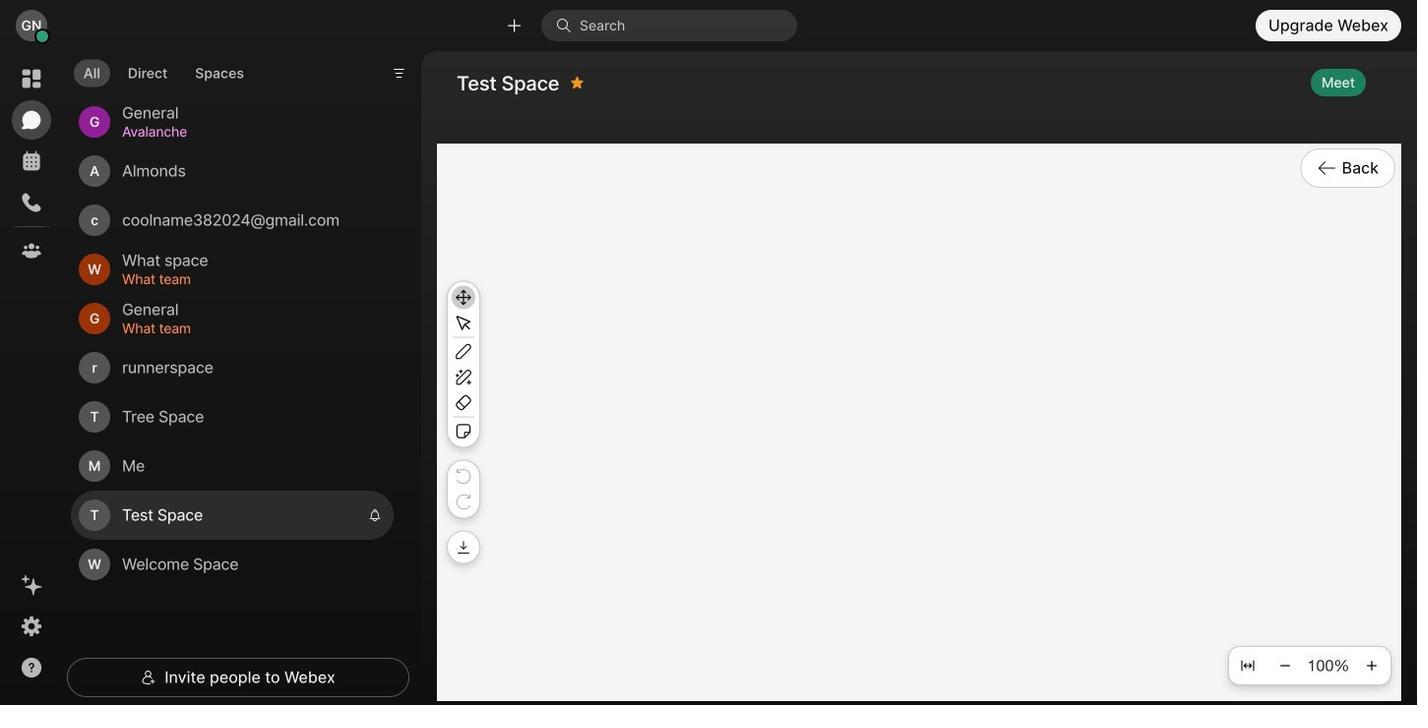 Task type: locate. For each thing, give the bounding box(es) containing it.
what team element inside 'what space' list item
[[122, 269, 370, 290]]

wrapper image
[[556, 18, 580, 33], [36, 30, 49, 43], [141, 670, 157, 686]]

messaging, has no new notifications image
[[20, 108, 43, 132]]

1 general list item from the top
[[71, 97, 394, 147]]

test space, you will be notified of all new messages in this space list item
[[71, 491, 394, 540]]

webex tab list
[[12, 59, 51, 271]]

navigation
[[0, 51, 63, 706]]

2 what team element from the top
[[122, 318, 370, 340]]

1 what team element from the top
[[122, 269, 370, 290]]

0 vertical spatial general list item
[[71, 97, 394, 147]]

what team element down coolname382024@gmail.com list item
[[122, 269, 370, 290]]

general list item
[[71, 97, 394, 147], [71, 294, 394, 343]]

avalanche element
[[122, 121, 370, 143]]

what team element
[[122, 269, 370, 290], [122, 318, 370, 340]]

calls image
[[20, 191, 43, 215]]

you will be notified of all new messages in this space image
[[368, 509, 382, 523]]

0 horizontal spatial wrapper image
[[36, 30, 49, 43]]

0 vertical spatial what team element
[[122, 269, 370, 290]]

1 horizontal spatial wrapper image
[[141, 670, 157, 686]]

what team element up the runnerspace 'list item'
[[122, 318, 370, 340]]

filter by image
[[391, 65, 407, 81]]

tab list
[[69, 48, 259, 93]]

what team element for 'what space' list item
[[122, 269, 370, 290]]

1 vertical spatial general list item
[[71, 294, 394, 343]]

remove from favorites image
[[570, 67, 584, 98]]

1 vertical spatial what team element
[[122, 318, 370, 340]]

what space list item
[[71, 245, 394, 294]]



Task type: vqa. For each thing, say whether or not it's contained in the screenshot.
Off radio
no



Task type: describe. For each thing, give the bounding box(es) containing it.
2 general list item from the top
[[71, 294, 394, 343]]

almonds list item
[[71, 147, 394, 196]]

tree space list item
[[71, 393, 394, 442]]

help image
[[20, 656, 43, 680]]

settings image
[[20, 615, 43, 639]]

back image
[[1317, 158, 1337, 178]]

runnerspace list item
[[71, 343, 394, 393]]

2 horizontal spatial wrapper image
[[556, 18, 580, 33]]

what's new image
[[20, 574, 43, 597]]

me list item
[[71, 442, 394, 491]]

meetings image
[[20, 150, 43, 173]]

what team element for 1st 'general' list item from the bottom of the page
[[122, 318, 370, 340]]

coolname382024@gmail.com list item
[[71, 196, 394, 245]]

dashboard image
[[20, 67, 43, 91]]

you will be notified of all new messages in this space image
[[368, 509, 382, 523]]

teams, has no new notifications image
[[20, 239, 43, 263]]

welcome space list item
[[71, 540, 394, 589]]

connect people image
[[505, 16, 524, 35]]



